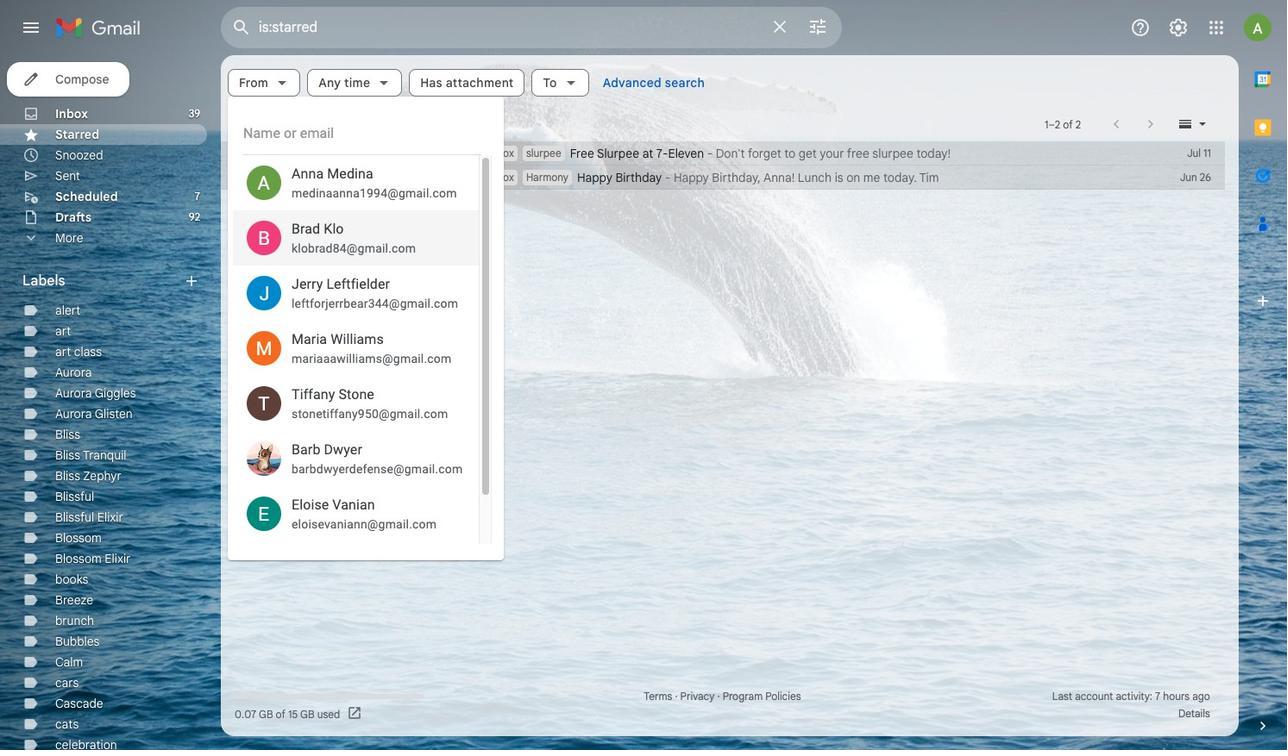 Task type: describe. For each thing, give the bounding box(es) containing it.
snoozed link
[[55, 148, 103, 163]]

art for art 'link'
[[55, 324, 71, 339]]

important according to google magic. switch
[[287, 169, 304, 186]]

blossom for blossom link
[[55, 531, 102, 546]]

main content containing from
[[221, 55, 1239, 737]]

class
[[74, 344, 102, 360]]

blissful elixir
[[55, 510, 123, 526]]

williams
[[331, 331, 384, 348]]

terms
[[644, 690, 673, 703]]

39
[[189, 107, 200, 120]]

vanian
[[333, 497, 375, 514]]

art link
[[55, 324, 71, 339]]

blossom elixir
[[55, 552, 131, 567]]

refresh image
[[287, 116, 304, 133]]

any time button
[[307, 69, 402, 97]]

terms · privacy · program policies
[[644, 690, 801, 703]]

leftforjerrbear344@gmail.com
[[292, 297, 459, 311]]

bliss for bliss link
[[55, 427, 80, 443]]

aurora glisten
[[55, 407, 133, 422]]

me
[[864, 170, 881, 186]]

Search mail text field
[[259, 19, 759, 36]]

barbdwyerdefense@gmail.com
[[292, 463, 463, 476]]

snoozed
[[55, 148, 103, 163]]

is
[[835, 170, 844, 186]]

footer containing terms
[[221, 689, 1226, 723]]

blossom link
[[55, 531, 102, 546]]

92
[[189, 211, 200, 224]]

main menu image
[[21, 17, 41, 38]]

bliss zephyr
[[55, 469, 122, 484]]

program policies link
[[723, 690, 801, 703]]

support image
[[1131, 17, 1151, 38]]

0 horizontal spatial slurpee
[[526, 147, 562, 160]]

hours
[[1164, 690, 1190, 703]]

Name or email text field
[[243, 117, 485, 151]]

tranquil
[[83, 448, 127, 463]]

eloise
[[292, 497, 329, 514]]

1 gb from the left
[[259, 708, 273, 721]]

stonetiffany950@gmail.com
[[292, 407, 448, 421]]

slurpee
[[597, 146, 640, 161]]

terms link
[[644, 690, 673, 703]]

tiffany
[[292, 387, 335, 403]]

advanced search
[[603, 75, 705, 91]]

blossom elixir link
[[55, 552, 131, 567]]

7 inside last account activity: 7 hours ago details
[[1156, 690, 1161, 703]]

to
[[543, 75, 557, 91]]

cascade link
[[55, 696, 103, 712]]

more
[[55, 230, 83, 246]]

cars
[[55, 676, 79, 691]]

labels navigation
[[0, 55, 221, 751]]

anna medina medinaanna1994@gmail.com
[[292, 166, 457, 200]]

1 horizontal spatial -
[[707, 146, 713, 161]]

compose button
[[7, 62, 130, 97]]

used
[[317, 708, 340, 721]]

aurora for aurora giggles
[[55, 386, 92, 401]]

more button
[[0, 228, 207, 249]]

tiffany stone stonetiffany950@gmail.com
[[292, 387, 448, 421]]

1 · from the left
[[675, 690, 678, 703]]

details
[[1179, 708, 1211, 721]]

aurora giggles
[[55, 386, 136, 401]]

dwyer
[[324, 442, 362, 458]]

jul
[[1188, 147, 1201, 160]]

blissful for blissful elixir
[[55, 510, 94, 526]]

jerry leftfielder leftforjerrbear344@gmail.com
[[292, 276, 459, 311]]

aurora for aurora glisten
[[55, 407, 92, 422]]

barb
[[292, 442, 321, 458]]

compose
[[55, 72, 109, 87]]

scheduled
[[55, 189, 118, 205]]

bliss tranquil
[[55, 448, 127, 463]]

inbox for jeremy miller
[[488, 147, 514, 160]]

1 happy from the left
[[577, 170, 613, 186]]

last
[[1053, 690, 1073, 703]]

drafts
[[55, 210, 92, 225]]

privacy
[[681, 690, 715, 703]]

calm
[[55, 655, 83, 671]]

account
[[1076, 690, 1114, 703]]

art for art class
[[55, 344, 71, 360]]

cats link
[[55, 717, 79, 733]]

policies
[[766, 690, 801, 703]]

from button
[[228, 69, 300, 97]]

1 horizontal spatial slurpee
[[873, 146, 914, 161]]

blossom for blossom elixir
[[55, 552, 102, 567]]

aurora link
[[55, 365, 92, 381]]

advanced search options image
[[801, 9, 835, 44]]

eloisevaniann@gmail.com
[[292, 518, 437, 532]]

art class
[[55, 344, 102, 360]]

maria
[[292, 331, 327, 348]]

labels
[[22, 273, 65, 290]]

clear search image
[[763, 9, 797, 44]]

toggle split pane mode image
[[1177, 116, 1194, 133]]

bliss tranquil link
[[55, 448, 127, 463]]

jun 26
[[1181, 171, 1212, 184]]

harmony
[[526, 171, 569, 184]]

blissful link
[[55, 489, 94, 505]]

any time
[[319, 75, 370, 91]]

aurora for aurora link
[[55, 365, 92, 381]]

time
[[344, 75, 370, 91]]

brunch link
[[55, 614, 94, 629]]

blissful for blissful link on the left bottom of page
[[55, 489, 94, 505]]

scheduled link
[[55, 189, 118, 205]]

brad
[[292, 221, 320, 237]]

barb dwyer barbdwyerdefense@gmail.com
[[292, 442, 463, 476]]

alert
[[55, 303, 80, 318]]

jeremy
[[312, 146, 353, 161]]

today.
[[884, 170, 917, 186]]



Task type: locate. For each thing, give the bounding box(es) containing it.
slurpee
[[873, 146, 914, 161], [526, 147, 562, 160]]

1 vertical spatial -
[[665, 170, 671, 186]]

list box containing anna medina
[[233, 155, 479, 597]]

0 vertical spatial elixir
[[97, 510, 123, 526]]

leftfielder
[[327, 276, 390, 293]]

aurora glisten link
[[55, 407, 133, 422]]

medinaanna1994@gmail.com
[[292, 186, 457, 200]]

free
[[570, 146, 594, 161]]

1 horizontal spatial happy
[[674, 170, 709, 186]]

any
[[319, 75, 341, 91]]

gb
[[259, 708, 273, 721], [300, 708, 315, 721]]

inbox up starred 'link'
[[55, 106, 88, 122]]

2 vertical spatial inbox
[[488, 171, 514, 184]]

1 tim from the left
[[312, 170, 332, 186]]

bliss up bliss tranquil link
[[55, 427, 80, 443]]

elixir
[[97, 510, 123, 526], [105, 552, 131, 567]]

· right terms
[[675, 690, 678, 703]]

7 left hours
[[1156, 690, 1161, 703]]

settings image
[[1169, 17, 1189, 38]]

starred link
[[55, 127, 99, 142]]

1 row from the top
[[221, 142, 1226, 166]]

blossom down blossom link
[[55, 552, 102, 567]]

lunch
[[798, 170, 832, 186]]

breeze link
[[55, 593, 93, 608]]

-
[[707, 146, 713, 161], [665, 170, 671, 186]]

starred
[[55, 127, 99, 142]]

0 vertical spatial aurora
[[55, 365, 92, 381]]

1 vertical spatial bliss
[[55, 448, 80, 463]]

inbox inside labels navigation
[[55, 106, 88, 122]]

1 art from the top
[[55, 324, 71, 339]]

get
[[799, 146, 817, 161]]

7 up 92
[[195, 190, 200, 203]]

2 bliss from the top
[[55, 448, 80, 463]]

happy down eleven
[[674, 170, 709, 186]]

blossom
[[55, 531, 102, 546], [55, 552, 102, 567]]

last account activity: 7 hours ago details
[[1053, 690, 1211, 721]]

row containing tim burton
[[221, 166, 1226, 190]]

tim down 'today!'
[[920, 170, 939, 186]]

search mail image
[[226, 12, 257, 43]]

jerry
[[292, 276, 323, 293]]

happy down free
[[577, 170, 613, 186]]

labels heading
[[22, 273, 183, 290]]

11
[[1204, 147, 1212, 160]]

1 blossom from the top
[[55, 531, 102, 546]]

elixir down blissful elixir link
[[105, 552, 131, 567]]

1 vertical spatial art
[[55, 344, 71, 360]]

follow link to manage storage image
[[347, 706, 364, 723]]

has
[[421, 75, 443, 91]]

tim down jeremy at left
[[312, 170, 332, 186]]

medina
[[327, 166, 373, 182]]

bliss for bliss zephyr
[[55, 469, 80, 484]]

art down art 'link'
[[55, 344, 71, 360]]

important because you marked it as important. switch
[[287, 145, 304, 162]]

bubbles
[[55, 634, 100, 650]]

from
[[239, 75, 269, 91]]

2 vertical spatial bliss
[[55, 469, 80, 484]]

jul 11
[[1188, 147, 1212, 160]]

eloise vanian eloisevaniann@gmail.com
[[292, 497, 437, 532]]

inbox left "harmony"
[[488, 171, 514, 184]]

row containing jeremy miller
[[221, 142, 1226, 166]]

2 aurora from the top
[[55, 386, 92, 401]]

bubbles link
[[55, 634, 100, 650]]

1 horizontal spatial gb
[[300, 708, 315, 721]]

gb right 15 at left
[[300, 708, 315, 721]]

1 vertical spatial blossom
[[55, 552, 102, 567]]

1 bliss from the top
[[55, 427, 80, 443]]

bliss for bliss tranquil
[[55, 448, 80, 463]]

cascade
[[55, 696, 103, 712]]

happy birthday - happy birthday, anna! lunch is on me today. tim
[[577, 170, 939, 186]]

today!
[[917, 146, 951, 161]]

0 vertical spatial art
[[55, 324, 71, 339]]

aurora down art class link at the top of page
[[55, 365, 92, 381]]

brad klo klobrad84@gmail.com
[[292, 221, 416, 255]]

elixir for blossom elixir
[[105, 552, 131, 567]]

zephyr
[[83, 469, 122, 484]]

blossom down blissful elixir link
[[55, 531, 102, 546]]

1 vertical spatial aurora
[[55, 386, 92, 401]]

has attachment button
[[409, 69, 525, 97]]

aurora down aurora link
[[55, 386, 92, 401]]

0 vertical spatial inbox
[[55, 106, 88, 122]]

jun
[[1181, 171, 1198, 184]]

elixir up blossom link
[[97, 510, 123, 526]]

bliss link
[[55, 427, 80, 443]]

blissful
[[55, 489, 94, 505], [55, 510, 94, 526]]

bliss down bliss link
[[55, 448, 80, 463]]

happy
[[577, 170, 613, 186], [674, 170, 709, 186]]

inbox down attachment
[[488, 147, 514, 160]]

books
[[55, 572, 88, 588]]

0 vertical spatial -
[[707, 146, 713, 161]]

26
[[1200, 171, 1212, 184]]

advanced
[[603, 75, 662, 91]]

blissful elixir link
[[55, 510, 123, 526]]

miller
[[356, 146, 386, 161]]

None search field
[[221, 7, 842, 48]]

gmail image
[[55, 10, 149, 45]]

to
[[785, 146, 796, 161]]

burton
[[335, 170, 372, 186]]

0 vertical spatial blissful
[[55, 489, 94, 505]]

2 blissful from the top
[[55, 510, 94, 526]]

3 bliss from the top
[[55, 469, 80, 484]]

0 vertical spatial bliss
[[55, 427, 80, 443]]

row down don't
[[221, 166, 1226, 190]]

sent link
[[55, 168, 80, 184]]

1 vertical spatial blissful
[[55, 510, 94, 526]]

1 horizontal spatial 7
[[1156, 690, 1161, 703]]

elixir for blissful elixir
[[97, 510, 123, 526]]

2 happy from the left
[[674, 170, 709, 186]]

bliss zephyr link
[[55, 469, 122, 484]]

1 blissful from the top
[[55, 489, 94, 505]]

main content
[[221, 55, 1239, 737]]

tim burton
[[312, 170, 372, 186]]

0 vertical spatial blossom
[[55, 531, 102, 546]]

sent
[[55, 168, 80, 184]]

1 vertical spatial inbox
[[488, 147, 514, 160]]

0 horizontal spatial 7
[[195, 190, 200, 203]]

row
[[221, 142, 1226, 166], [221, 166, 1226, 190]]

tim
[[312, 170, 332, 186], [920, 170, 939, 186]]

option
[[233, 542, 479, 597]]

·
[[675, 690, 678, 703], [718, 690, 720, 703]]

2 gb from the left
[[300, 708, 315, 721]]

0.07 gb of 15 gb used
[[235, 708, 340, 721]]

aurora up bliss link
[[55, 407, 92, 422]]

inbox for tim burton
[[488, 171, 514, 184]]

0 horizontal spatial gb
[[259, 708, 273, 721]]

anna!
[[764, 170, 795, 186]]

gb left of
[[259, 708, 273, 721]]

klobrad84@gmail.com
[[292, 242, 416, 255]]

slurpee up "harmony"
[[526, 147, 562, 160]]

2 tim from the left
[[920, 170, 939, 186]]

0 horizontal spatial happy
[[577, 170, 613, 186]]

2 vertical spatial aurora
[[55, 407, 92, 422]]

2 · from the left
[[718, 690, 720, 703]]

art down alert 'link'
[[55, 324, 71, 339]]

7
[[195, 190, 200, 203], [1156, 690, 1161, 703]]

stone
[[339, 387, 374, 403]]

7-
[[657, 146, 668, 161]]

inbox link
[[55, 106, 88, 122]]

row up birthday,
[[221, 142, 1226, 166]]

blissful down blissful link on the left bottom of page
[[55, 510, 94, 526]]

your
[[820, 146, 845, 161]]

mariaaawilliams@gmail.com
[[292, 352, 452, 366]]

2 row from the top
[[221, 166, 1226, 190]]

1 vertical spatial elixir
[[105, 552, 131, 567]]

don't
[[716, 146, 745, 161]]

tab list
[[1239, 55, 1288, 689]]

calm link
[[55, 655, 83, 671]]

at
[[643, 146, 654, 161]]

· right privacy link
[[718, 690, 720, 703]]

bliss up blissful link on the left bottom of page
[[55, 469, 80, 484]]

to button
[[532, 69, 589, 97]]

2 blossom from the top
[[55, 552, 102, 567]]

2 art from the top
[[55, 344, 71, 360]]

free slurpee at 7-eleven - don't forget to get your free slurpee today!
[[570, 146, 951, 161]]

list box
[[233, 155, 479, 597]]

anna
[[292, 166, 324, 182]]

maria williams mariaaawilliams@gmail.com
[[292, 331, 452, 366]]

- down the 7-
[[665, 170, 671, 186]]

0.07
[[235, 708, 257, 721]]

1 horizontal spatial ·
[[718, 690, 720, 703]]

activity:
[[1116, 690, 1153, 703]]

blissful down bliss zephyr link
[[55, 489, 94, 505]]

15
[[288, 708, 298, 721]]

0 horizontal spatial tim
[[312, 170, 332, 186]]

details link
[[1179, 708, 1211, 721]]

footer
[[221, 689, 1226, 723]]

0 vertical spatial 7
[[195, 190, 200, 203]]

- left don't
[[707, 146, 713, 161]]

7 inside labels navigation
[[195, 190, 200, 203]]

1 aurora from the top
[[55, 365, 92, 381]]

0 horizontal spatial -
[[665, 170, 671, 186]]

birthday,
[[712, 170, 761, 186]]

3 aurora from the top
[[55, 407, 92, 422]]

1 horizontal spatial tim
[[920, 170, 939, 186]]

search
[[665, 75, 705, 91]]

0 horizontal spatial ·
[[675, 690, 678, 703]]

aurora giggles link
[[55, 386, 136, 401]]

brunch
[[55, 614, 94, 629]]

slurpee up today.
[[873, 146, 914, 161]]

bliss
[[55, 427, 80, 443], [55, 448, 80, 463], [55, 469, 80, 484]]

1 vertical spatial 7
[[1156, 690, 1161, 703]]

privacy link
[[681, 690, 715, 703]]



Task type: vqa. For each thing, say whether or not it's contained in the screenshot.


